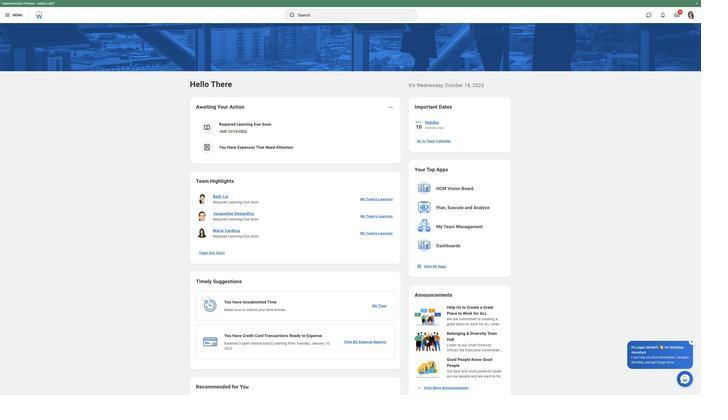 Task type: locate. For each thing, give the bounding box(es) containing it.
3 team's from the top
[[366, 232, 378, 236]]

have inside you have expenses that need attention button
[[227, 145, 237, 150]]

hcm
[[437, 186, 447, 191]]

and
[[465, 205, 473, 210], [646, 361, 651, 365], [462, 370, 468, 374], [471, 375, 477, 379]]

things
[[657, 361, 666, 365]]

related actions image
[[388, 105, 394, 110]]

and left analyze
[[465, 205, 473, 210]]

holiday button
[[425, 120, 506, 126]]

my team's learning button for desjardins
[[359, 211, 395, 221]]

apps right top
[[437, 167, 448, 173]]

to up tuesday,
[[302, 334, 306, 339]]

diversity up committee
[[478, 344, 492, 348]]

nov
[[416, 121, 422, 124]]

all up "creating" at the right bottom of page
[[480, 311, 487, 316]]

awaiting
[[196, 104, 216, 110]]

submit
[[246, 308, 258, 312]]

to left hir
[[493, 375, 496, 379]]

menu button
[[0, 7, 29, 23]]

expense
[[307, 334, 322, 339], [359, 340, 373, 344], [225, 342, 238, 346]]

view for announcements
[[424, 386, 432, 390]]

hi
[[632, 346, 635, 350]]

0 vertical spatial for
[[474, 311, 479, 316]]

you have expenses that need attention
[[219, 145, 293, 150]]

0 vertical spatial team's
[[366, 197, 378, 201]]

to up "the"
[[458, 344, 461, 348]]

required up due 12/14/2022
[[219, 122, 236, 127]]

1 horizontal spatial time
[[378, 304, 387, 308]]

you inside button
[[219, 145, 226, 150]]

for right work
[[479, 322, 484, 326]]

view more announcements
[[424, 386, 469, 390]]

and inside hi logan mcneil! 👋 i'm workday assistant i can help you find information, navigate workday, and get things done.
[[646, 361, 651, 365]]

0 horizontal spatial expense
[[225, 342, 238, 346]]

timely suggestions
[[196, 279, 242, 285]]

x image
[[691, 340, 694, 344]]

due for maria cardoza
[[243, 235, 250, 239]]

1 vertical spatial announcements
[[442, 386, 469, 390]]

2 vertical spatial view
[[424, 386, 432, 390]]

team's for desjardins
[[366, 214, 378, 218]]

hello there
[[190, 80, 232, 89]]

team up "dashboards"
[[444, 224, 455, 230]]

view right chevron down small icon at the bottom of the page
[[424, 386, 432, 390]]

0 vertical spatial people
[[458, 358, 471, 362]]

and inside button
[[465, 205, 473, 210]]

implementation
[[2, 2, 23, 5]]

good
[[447, 358, 457, 362], [483, 358, 493, 362]]

due up desjardins at the left bottom of the page
[[243, 200, 250, 204]]

credit
[[243, 334, 254, 339]]

team right go
[[427, 139, 436, 143]]

to right go
[[423, 139, 426, 143]]

your top apps
[[415, 167, 448, 173]]

people up our
[[447, 364, 460, 368]]

our
[[462, 344, 468, 348], [453, 375, 459, 379]]

hcm vision board button
[[416, 180, 506, 198]]

hello there main content
[[0, 23, 702, 396]]

1 good from the left
[[447, 358, 457, 362]]

your left top
[[415, 167, 426, 173]]

have up sure
[[233, 300, 242, 305]]

diversity down work
[[471, 331, 487, 336]]

committee
[[482, 349, 500, 353]]

we
[[447, 317, 452, 321]]

i
[[632, 356, 633, 360]]

announcements
[[415, 292, 453, 298], [442, 386, 469, 390]]

team
[[427, 139, 436, 143], [196, 178, 209, 184], [444, 224, 455, 230], [199, 251, 208, 255]]

the
[[460, 349, 465, 353]]

required inside awaiting your action 'list'
[[219, 122, 236, 127]]

10
[[416, 124, 422, 130]]

apps for view all apps
[[438, 265, 447, 269]]

0 vertical spatial …
[[500, 322, 502, 326]]

2 good from the left
[[483, 358, 493, 362]]

maria
[[213, 229, 224, 233]]

you for you have expenses that need attention
[[219, 145, 226, 150]]

my inside button
[[437, 224, 443, 230]]

we
[[478, 375, 483, 379]]

1 vertical spatial 2023
[[225, 347, 233, 351]]

due inside beth liu required learning due soon
[[243, 200, 250, 204]]

to down committed
[[466, 322, 469, 326]]

announcements inside button
[[442, 386, 469, 390]]

0 vertical spatial are
[[453, 317, 458, 321]]

plan, execute and analyze button
[[416, 199, 506, 217]]

0 vertical spatial apps
[[437, 167, 448, 173]]

team's for liu
[[366, 197, 378, 201]]

3 my team's learning button from the top
[[359, 229, 395, 239]]

people
[[458, 358, 471, 362], [447, 364, 460, 368]]

are down our
[[447, 375, 452, 379]]

1 horizontal spatial your
[[415, 167, 426, 173]]

apps
[[437, 167, 448, 173], [438, 265, 447, 269]]

expense left 'reports'
[[359, 340, 373, 344]]

1 horizontal spatial for
[[474, 311, 479, 316]]

30
[[679, 11, 682, 13]]

jacqueline
[[213, 211, 234, 216]]

view left the all
[[424, 265, 432, 269]]

belonging & diversity town hall listen to our chief diversity officer, the executive committee …
[[447, 331, 503, 353]]

more
[[433, 386, 441, 390]]

soon for liu
[[251, 200, 259, 204]]

view right 10,
[[344, 340, 352, 344]]

due inside jacqueline desjardins required learning due soon
[[243, 217, 250, 221]]

are right we
[[453, 317, 458, 321]]

0 vertical spatial 2023
[[473, 82, 484, 88]]

0 vertical spatial our
[[462, 344, 468, 348]]

asset
[[493, 370, 502, 374]]

…
[[500, 322, 502, 326], [501, 349, 503, 353], [501, 375, 503, 379]]

1 vertical spatial have
[[233, 300, 242, 305]]

0 horizontal spatial a
[[480, 305, 483, 310]]

required
[[219, 122, 236, 127], [213, 200, 228, 204], [213, 217, 228, 221], [213, 235, 228, 239]]

have up 3 on the left
[[233, 334, 242, 339]]

soon inside awaiting your action 'list'
[[262, 122, 272, 127]]

team inside button
[[199, 251, 208, 255]]

desjardins
[[235, 211, 254, 216]]

1 team's from the top
[[366, 197, 378, 201]]

1 vertical spatial all
[[485, 322, 491, 326]]

all
[[433, 265, 437, 269]]

my team's learning
[[361, 197, 393, 201], [361, 214, 393, 218], [361, 232, 393, 236]]

expense up january
[[307, 334, 322, 339]]

1 vertical spatial for
[[479, 322, 484, 326]]

good down officer,
[[447, 358, 457, 362]]

2 vertical spatial team's
[[366, 232, 378, 236]]

2 my team's learning button from the top
[[359, 211, 395, 221]]

to up work
[[478, 317, 481, 321]]

2 vertical spatial my team's learning
[[361, 232, 393, 236]]

to inside 'button'
[[423, 139, 426, 143]]

team org chart
[[199, 251, 225, 255]]

0 vertical spatial a
[[480, 305, 483, 310]]

due down desjardins at the left bottom of the page
[[243, 217, 250, 221]]

0 vertical spatial have
[[227, 145, 237, 150]]

1 vertical spatial apps
[[438, 265, 447, 269]]

required inside beth liu required learning due soon
[[213, 200, 228, 204]]

have for unsubmitted
[[233, 300, 242, 305]]

my
[[361, 197, 366, 201], [361, 214, 366, 218], [437, 224, 443, 230], [361, 232, 366, 236], [373, 304, 378, 308], [353, 340, 358, 344]]

0 horizontal spatial 2023
[[225, 347, 233, 351]]

2 my team's learning from the top
[[361, 214, 393, 218]]

team highlights list
[[196, 191, 395, 242]]

belonging
[[447, 331, 466, 336]]

required down jacqueline
[[213, 217, 228, 221]]

required inside jacqueline desjardins required learning due soon
[[213, 217, 228, 221]]

2 team's from the top
[[366, 214, 378, 218]]

1 horizontal spatial are
[[453, 317, 458, 321]]

announcements up the help
[[415, 292, 453, 298]]

powerful
[[478, 370, 492, 374]]

our up "the"
[[462, 344, 468, 348]]

expense inside expense 3 open transaction(s) starting from tuesday, january 10, 2023
[[225, 342, 238, 346]]

0 vertical spatial all
[[480, 311, 487, 316]]

people
[[460, 375, 470, 379]]

recommended for you
[[196, 384, 249, 390]]

ready
[[290, 334, 301, 339]]

suggestions
[[213, 279, 242, 285]]

a left great
[[480, 305, 483, 310]]

my time
[[373, 304, 387, 308]]

1 my team's learning from the top
[[361, 197, 393, 201]]

and down the you
[[646, 361, 651, 365]]

media play image
[[425, 339, 431, 345]]

announcements down people in the right of the page
[[442, 386, 469, 390]]

to inside the belonging & diversity town hall listen to our chief diversity officer, the executive committee …
[[458, 344, 461, 348]]

soon inside jacqueline desjardins required learning due soon
[[251, 217, 259, 221]]

help
[[447, 305, 456, 310]]

team left org
[[199, 251, 208, 255]]

have left expenses in the top of the page
[[227, 145, 237, 150]]

due
[[254, 122, 261, 127], [220, 130, 227, 134], [243, 200, 250, 204], [243, 217, 250, 221], [243, 235, 250, 239]]

you have expenses that need attention button
[[196, 138, 395, 158]]

starting
[[275, 342, 287, 346]]

recommended
[[196, 384, 231, 390]]

0 vertical spatial diversity
[[471, 331, 487, 336]]

required down maria
[[213, 235, 228, 239]]

our
[[447, 370, 453, 374]]

a up 'wher'
[[496, 317, 498, 321]]

2 vertical spatial for
[[232, 384, 239, 390]]

1 horizontal spatial good
[[483, 358, 493, 362]]

2 vertical spatial have
[[233, 334, 242, 339]]

can
[[634, 356, 639, 360]]

cardoza
[[225, 229, 240, 233]]

our down best
[[453, 375, 459, 379]]

calendar
[[437, 139, 451, 143]]

1 horizontal spatial our
[[462, 344, 468, 348]]

all down "creating" at the right bottom of page
[[485, 322, 491, 326]]

&
[[467, 331, 470, 336]]

soon inside maria cardoza required learning due soon
[[251, 235, 259, 239]]

2 horizontal spatial expense
[[359, 340, 373, 344]]

1 vertical spatial our
[[453, 375, 459, 379]]

0 horizontal spatial our
[[453, 375, 459, 379]]

are inside good people know good people our best and most powerful asset are our people and we want to hir …
[[447, 375, 452, 379]]

1 horizontal spatial 2023
[[473, 82, 484, 88]]

dates
[[439, 104, 453, 110]]

execute
[[448, 205, 464, 210]]

help
[[640, 356, 646, 360]]

0 horizontal spatial your
[[218, 104, 228, 110]]

1 vertical spatial my team's learning
[[361, 214, 393, 218]]

a
[[480, 305, 483, 310], [496, 317, 498, 321]]

2 vertical spatial my team's learning button
[[359, 229, 395, 239]]

time inside button
[[378, 304, 387, 308]]

people down "the"
[[458, 358, 471, 362]]

for down 'create'
[[474, 311, 479, 316]]

expense left 3 on the left
[[225, 342, 238, 346]]

search image
[[289, 12, 295, 18]]

1 vertical spatial are
[[447, 375, 452, 379]]

apps right the all
[[438, 265, 447, 269]]

1 my team's learning button from the top
[[359, 194, 395, 204]]

mcneil!
[[647, 346, 659, 350]]

due inside maria cardoza required learning due soon
[[243, 235, 250, 239]]

my team's learning for liu
[[361, 197, 393, 201]]

0 vertical spatial my team's learning button
[[359, 194, 395, 204]]

1 vertical spatial my team's learning button
[[359, 211, 395, 221]]

are
[[453, 317, 458, 321], [447, 375, 452, 379]]

your left action at the left of the page
[[218, 104, 228, 110]]

required inside maria cardoza required learning due soon
[[213, 235, 228, 239]]

view more announcements button
[[415, 383, 472, 393]]

good down committee
[[483, 358, 493, 362]]

attention
[[276, 145, 293, 150]]

0 vertical spatial your
[[218, 104, 228, 110]]

0 vertical spatial my team's learning
[[361, 197, 393, 201]]

… inside the belonging & diversity town hall listen to our chief diversity officer, the executive committee …
[[501, 349, 503, 353]]

2023 inside expense 3 open transaction(s) starting from tuesday, january 10, 2023
[[225, 347, 233, 351]]

to right sure
[[242, 308, 245, 312]]

required down beth liu "button"
[[213, 200, 228, 204]]

3 my team's learning from the top
[[361, 232, 393, 236]]

soon for cardoza
[[251, 235, 259, 239]]

2 vertical spatial …
[[501, 375, 503, 379]]

0 horizontal spatial time
[[267, 300, 277, 305]]

announcements element
[[415, 305, 506, 379]]

it's
[[409, 82, 416, 88]]

Search Workday  search field
[[298, 10, 407, 21]]

1 vertical spatial team's
[[366, 214, 378, 218]]

chart
[[216, 251, 225, 255]]

required for jacqueline
[[213, 217, 228, 221]]

0 horizontal spatial good
[[447, 358, 457, 362]]

navigate
[[677, 356, 689, 360]]

1 vertical spatial …
[[501, 349, 503, 353]]

for right 'recommended'
[[232, 384, 239, 390]]

0 vertical spatial view
[[424, 265, 432, 269]]

0 horizontal spatial are
[[447, 375, 452, 379]]

soon inside beth liu required learning due soon
[[251, 200, 259, 204]]

due down jacqueline desjardins required learning due soon
[[243, 235, 250, 239]]

1 horizontal spatial a
[[496, 317, 498, 321]]

sure
[[234, 308, 241, 312]]

apps inside button
[[438, 265, 447, 269]]

… inside help us to create a great place to work for all we are committed to creating a great place to work for all wher …
[[500, 322, 502, 326]]

my team's learning button for liu
[[359, 194, 395, 204]]

1 vertical spatial your
[[415, 167, 426, 173]]

learning inside awaiting your action 'list'
[[237, 122, 253, 127]]

1 vertical spatial a
[[496, 317, 498, 321]]



Task type: describe. For each thing, give the bounding box(es) containing it.
important
[[415, 104, 438, 110]]

learning inside beth liu required learning due soon
[[228, 200, 242, 204]]

highlights
[[210, 178, 234, 184]]

board
[[462, 186, 474, 191]]

know
[[472, 358, 482, 362]]

place
[[447, 311, 458, 316]]

want
[[484, 375, 492, 379]]

soon for desjardins
[[251, 217, 259, 221]]

org
[[209, 251, 215, 255]]

you for you have credit card transactions ready to expense
[[225, 334, 232, 339]]

important dates
[[415, 104, 453, 110]]

implementation preview -   adeptai_dpt1
[[2, 2, 55, 5]]

1 vertical spatial people
[[447, 364, 460, 368]]

chevron down small image
[[417, 386, 422, 391]]

create
[[467, 305, 479, 310]]

adeptai_dpt1
[[37, 2, 55, 5]]

team highlights
[[196, 178, 234, 184]]

done.
[[667, 361, 675, 365]]

make
[[225, 308, 233, 312]]

plan,
[[437, 205, 447, 210]]

work
[[470, 322, 478, 326]]

and down most
[[471, 375, 477, 379]]

it's wednesday, october 18, 2023
[[409, 82, 484, 88]]

close environment banner image
[[696, 2, 699, 5]]

awaiting your action
[[196, 104, 245, 110]]

… inside good people know good people our best and most powerful asset are our people and we want to hir …
[[501, 375, 503, 379]]

due left 12/14/2022
[[220, 130, 227, 134]]

2 horizontal spatial for
[[479, 322, 484, 326]]

book open image
[[203, 124, 211, 131]]

required for maria
[[213, 235, 228, 239]]

1 vertical spatial diversity
[[478, 344, 492, 348]]

great
[[484, 305, 494, 310]]

go to team calendar
[[417, 139, 451, 143]]

vision
[[448, 186, 461, 191]]

wher
[[492, 322, 500, 326]]

entries
[[275, 308, 286, 312]]

your
[[258, 308, 265, 312]]

card
[[255, 334, 264, 339]]

to inside good people know good people our best and most powerful asset are our people and we want to hir …
[[493, 375, 496, 379]]

my team's learning for desjardins
[[361, 214, 393, 218]]

jacqueline desjardins button
[[211, 211, 256, 217]]

due for jacqueline desjardins
[[243, 217, 250, 221]]

learning inside jacqueline desjardins required learning due soon
[[228, 217, 242, 221]]

team inside button
[[444, 224, 455, 230]]

my time button
[[371, 301, 389, 311]]

action
[[230, 104, 245, 110]]

chief
[[468, 344, 477, 348]]

nbox image
[[417, 264, 422, 269]]

work
[[463, 311, 473, 316]]

there
[[211, 80, 232, 89]]

my team management
[[437, 224, 483, 230]]

go to team calendar button
[[415, 136, 453, 146]]

nov 10
[[416, 121, 422, 130]]

1 horizontal spatial expense
[[307, 334, 322, 339]]

0 vertical spatial announcements
[[415, 292, 453, 298]]

hall
[[447, 338, 455, 342]]

18,
[[465, 82, 472, 88]]

apps for your top apps
[[437, 167, 448, 173]]

most
[[469, 370, 477, 374]]

i'm
[[665, 346, 670, 350]]

maria cardoza button
[[211, 228, 242, 234]]

view for your top apps
[[424, 265, 432, 269]]

workday,
[[632, 361, 645, 365]]

team's for cardoza
[[366, 232, 378, 236]]

view my expense reports
[[344, 340, 387, 344]]

holiday
[[425, 120, 439, 125]]

hcm vision board
[[437, 186, 474, 191]]

you have unsubmitted time
[[225, 300, 277, 305]]

assistant
[[632, 351, 647, 355]]

profile logan mcneil image
[[688, 11, 696, 20]]

wednesday,
[[417, 82, 444, 88]]

1 vertical spatial view
[[344, 340, 352, 344]]

beth liu button
[[211, 194, 231, 200]]

expenses
[[238, 145, 255, 150]]

due up you have expenses that need attention
[[254, 122, 261, 127]]

team left highlights
[[196, 178, 209, 184]]

due 12/14/2022
[[220, 130, 247, 134]]

menu
[[13, 13, 22, 17]]

and up people in the right of the page
[[462, 370, 468, 374]]

top
[[427, 167, 435, 173]]

have for expenses
[[227, 145, 237, 150]]

timely
[[196, 279, 212, 285]]

analyze
[[474, 205, 490, 210]]

plan, execute and analyze
[[437, 205, 490, 210]]

my team management button
[[416, 218, 506, 236]]

team org chart button
[[197, 248, 227, 258]]

information,
[[659, 356, 676, 360]]

are inside help us to create a great place to work for all we are committed to creating a great place to work for all wher …
[[453, 317, 458, 321]]

from
[[288, 342, 296, 346]]

go
[[417, 139, 422, 143]]

hi logan mcneil! 👋 i'm workday assistant i can help you find information, navigate workday, and get things done.
[[632, 346, 689, 365]]

expense inside button
[[359, 340, 373, 344]]

place
[[457, 322, 465, 326]]

our inside the belonging & diversity town hall listen to our chief diversity officer, the executive committee …
[[462, 344, 468, 348]]

have for credit
[[233, 334, 242, 339]]

logan
[[636, 346, 646, 350]]

dashboard expenses image
[[203, 144, 211, 151]]

maria cardoza required learning due soon
[[213, 229, 259, 239]]

to down us
[[459, 311, 462, 316]]

time
[[266, 308, 274, 312]]

justify image
[[5, 12, 11, 18]]

management
[[456, 224, 483, 230]]

my team's learning button for cardoza
[[359, 229, 395, 239]]

to right us
[[463, 305, 466, 310]]

officer,
[[447, 349, 459, 353]]

0 horizontal spatial for
[[232, 384, 239, 390]]

inbox large image
[[675, 13, 680, 18]]

learning inside maria cardoza required learning due soon
[[228, 235, 242, 239]]

team inside 'button'
[[427, 139, 436, 143]]

you
[[647, 356, 652, 360]]

transactions
[[265, 334, 289, 339]]

our inside good people know good people our best and most powerful asset are our people and we want to hir …
[[453, 375, 459, 379]]

menu banner
[[0, 0, 702, 23]]

you for you have unsubmitted time
[[225, 300, 232, 305]]

best
[[454, 370, 461, 374]]

you have credit card transactions ready to expense
[[225, 334, 322, 339]]

awaiting your action list
[[196, 118, 395, 158]]

view all apps
[[424, 265, 447, 269]]

required for beth
[[213, 200, 228, 204]]

get
[[652, 361, 657, 365]]

due for beth liu
[[243, 200, 250, 204]]

required learning due soon
[[219, 122, 272, 127]]

make sure to submit your time entries
[[225, 308, 286, 312]]

my team's learning for cardoza
[[361, 232, 393, 236]]

tuesday,
[[297, 342, 311, 346]]

hello
[[190, 80, 209, 89]]

view my expense reports button
[[342, 337, 389, 347]]

10,
[[326, 342, 330, 346]]

open
[[242, 342, 250, 346]]

-
[[35, 2, 36, 5]]

notifications large image
[[661, 13, 666, 18]]



Task type: vqa. For each thing, say whether or not it's contained in the screenshot.
bottom 'and'
no



